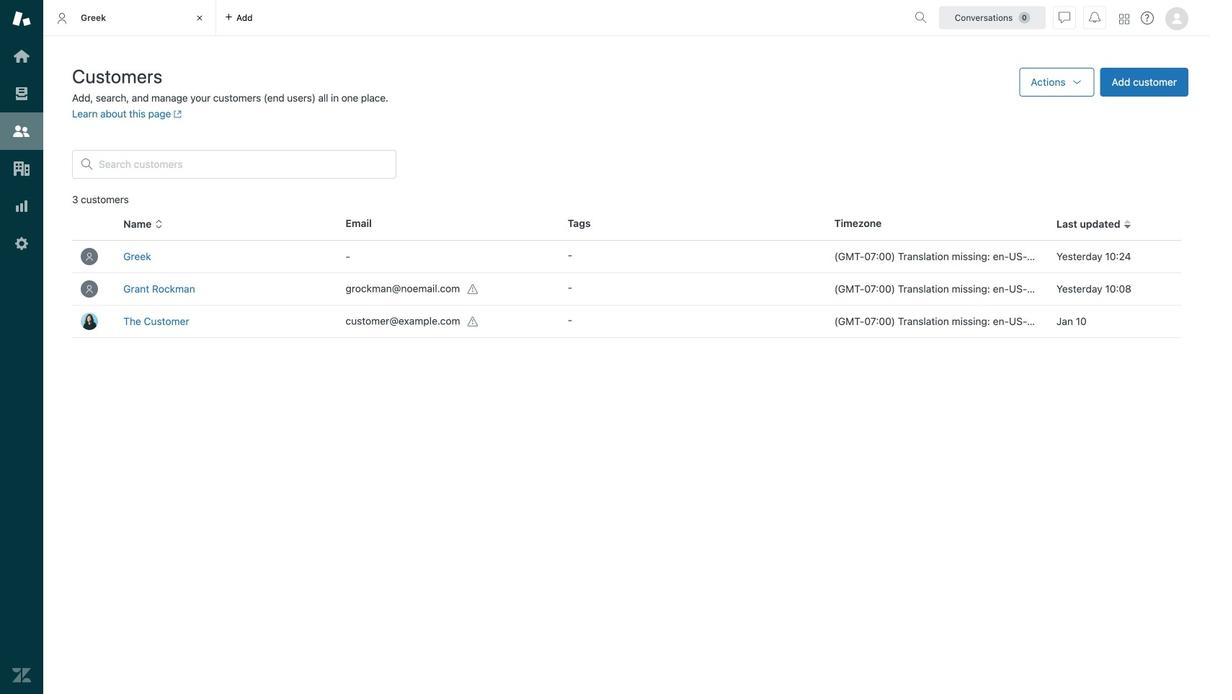 Task type: describe. For each thing, give the bounding box(es) containing it.
notifications image
[[1090, 12, 1101, 23]]

tabs tab list
[[43, 0, 909, 36]]

get started image
[[12, 47, 31, 66]]

views image
[[12, 84, 31, 103]]

2 unverified email image from the top
[[468, 316, 479, 328]]

reporting image
[[12, 197, 31, 216]]

button displays agent's chat status as invisible. image
[[1060, 12, 1071, 23]]

close image
[[193, 11, 207, 25]]

1 unverified email image from the top
[[468, 284, 479, 295]]

zendesk products image
[[1120, 14, 1130, 24]]

Search customers field
[[99, 158, 387, 171]]

zendesk image
[[12, 666, 31, 685]]

get help image
[[1142, 12, 1155, 25]]

admin image
[[12, 234, 31, 253]]



Task type: locate. For each thing, give the bounding box(es) containing it.
organizations image
[[12, 159, 31, 178]]

main element
[[0, 0, 43, 695]]

unverified email image
[[468, 284, 479, 295], [468, 316, 479, 328]]

customers image
[[12, 122, 31, 141]]

tab
[[43, 0, 216, 36]]

zendesk support image
[[12, 9, 31, 28]]

(opens in a new tab) image
[[171, 110, 182, 118]]

1 vertical spatial unverified email image
[[468, 316, 479, 328]]

0 vertical spatial unverified email image
[[468, 284, 479, 295]]



Task type: vqa. For each thing, say whether or not it's contained in the screenshot.
CLOSE 'icon'
yes



